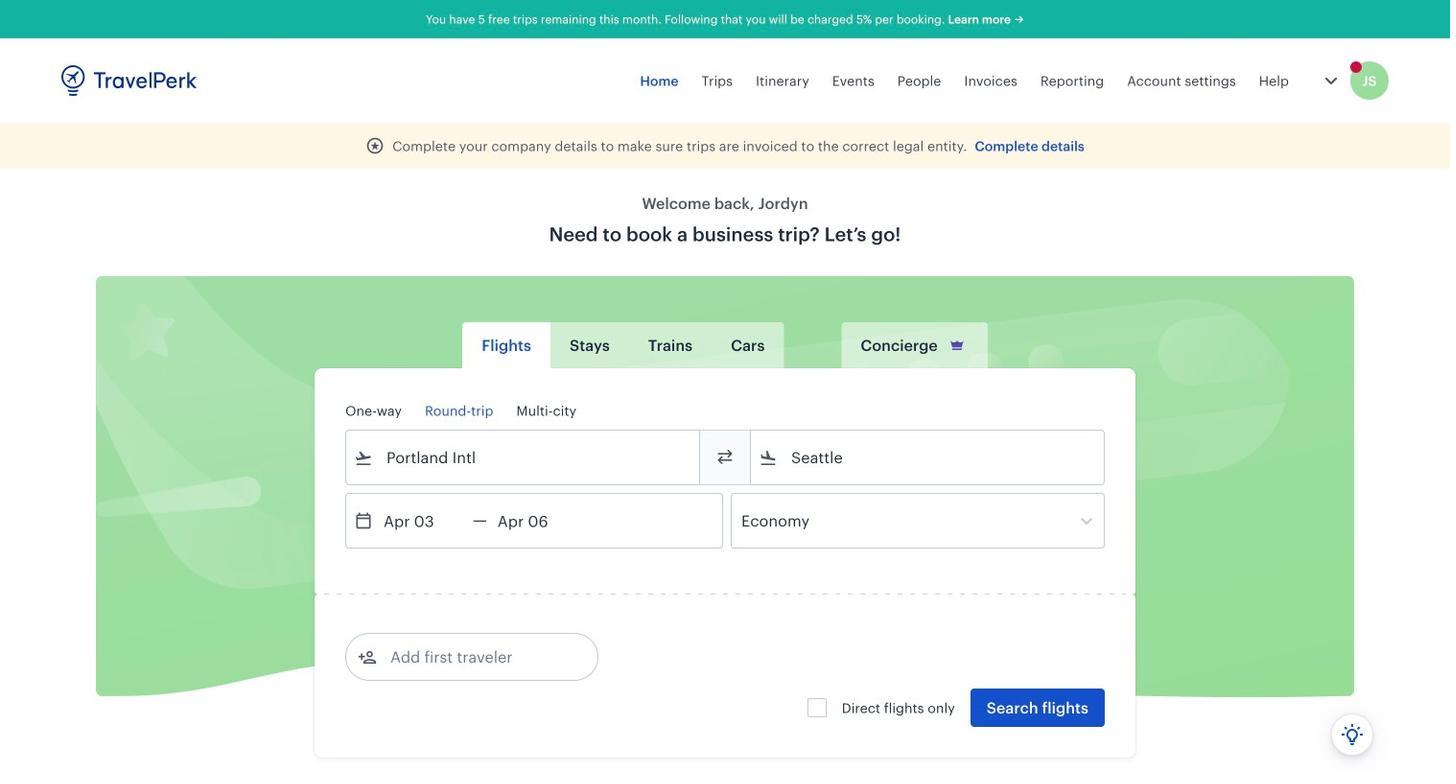 Task type: describe. For each thing, give the bounding box(es) containing it.
Return text field
[[487, 494, 587, 548]]



Task type: locate. For each thing, give the bounding box(es) containing it.
To search field
[[778, 442, 1080, 473]]

From search field
[[373, 442, 675, 473]]

Add first traveler search field
[[377, 642, 577, 673]]

Depart text field
[[373, 494, 473, 548]]



